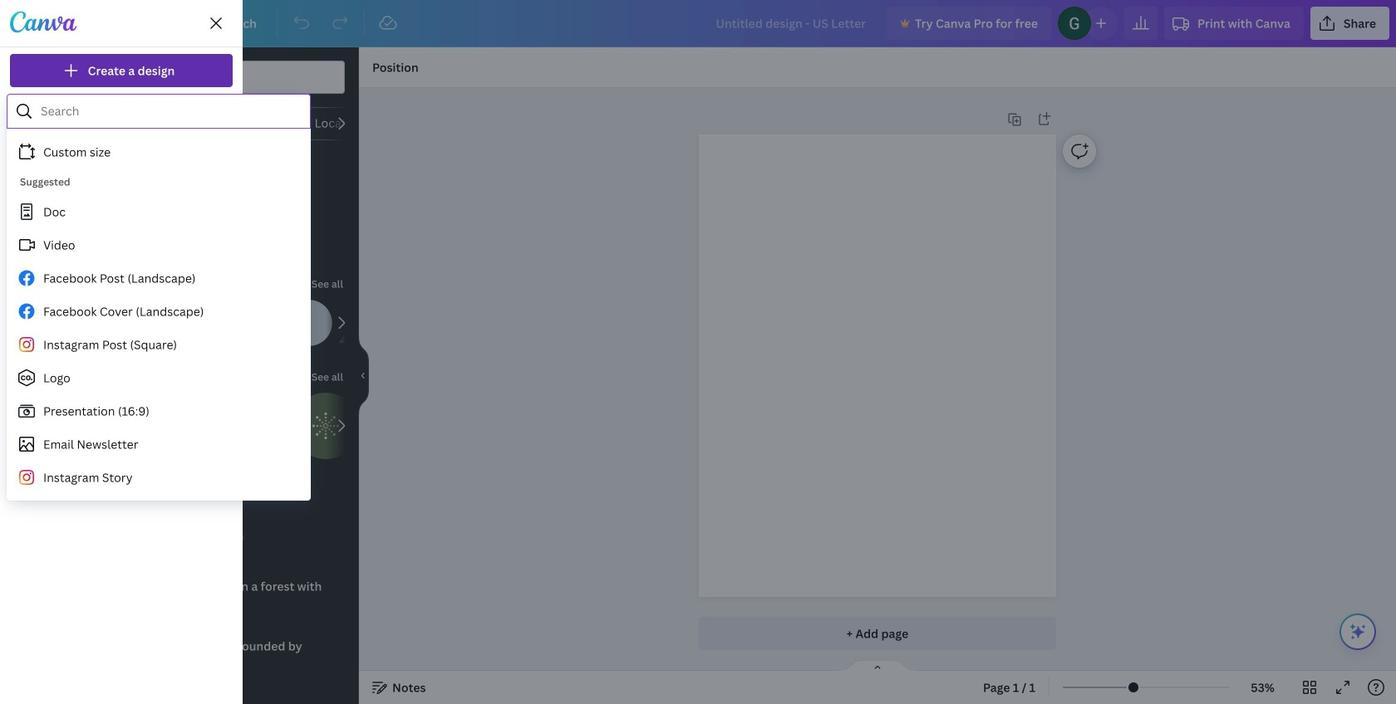 Task type: vqa. For each thing, say whether or not it's contained in the screenshot.
your in Make it your own with a custom domain
no



Task type: locate. For each thing, give the bounding box(es) containing it.
2 group from the left
[[146, 393, 213, 460]]

canva assistant image
[[1348, 623, 1368, 643]]

Design title text field
[[703, 7, 881, 40]]

show pages image
[[838, 660, 918, 673]]

list
[[10, 140, 233, 409]]

modern minimal sticker image
[[293, 393, 359, 460]]

1 horizontal spatial group
[[146, 393, 213, 460]]

add this line to the canvas image
[[180, 300, 226, 347]]

group
[[73, 393, 140, 460], [146, 393, 213, 460]]

1 group from the left
[[73, 393, 140, 460]]

0 horizontal spatial group
[[73, 393, 140, 460]]



Task type: describe. For each thing, give the bounding box(es) containing it.
minimal sleek utilitarian pinwheel image
[[73, 187, 140, 254]]

triangle up image
[[339, 300, 386, 347]]

hide image
[[358, 336, 369, 416]]

square image
[[73, 300, 120, 347]]

main menu bar
[[0, 0, 1397, 47]]

rounded square image
[[126, 300, 173, 347]]

side panel tab list
[[0, 47, 60, 705]]

Search elements search field
[[106, 62, 312, 93]]

white circle shape image
[[286, 300, 333, 347]]

Search search field
[[41, 96, 299, 127]]



